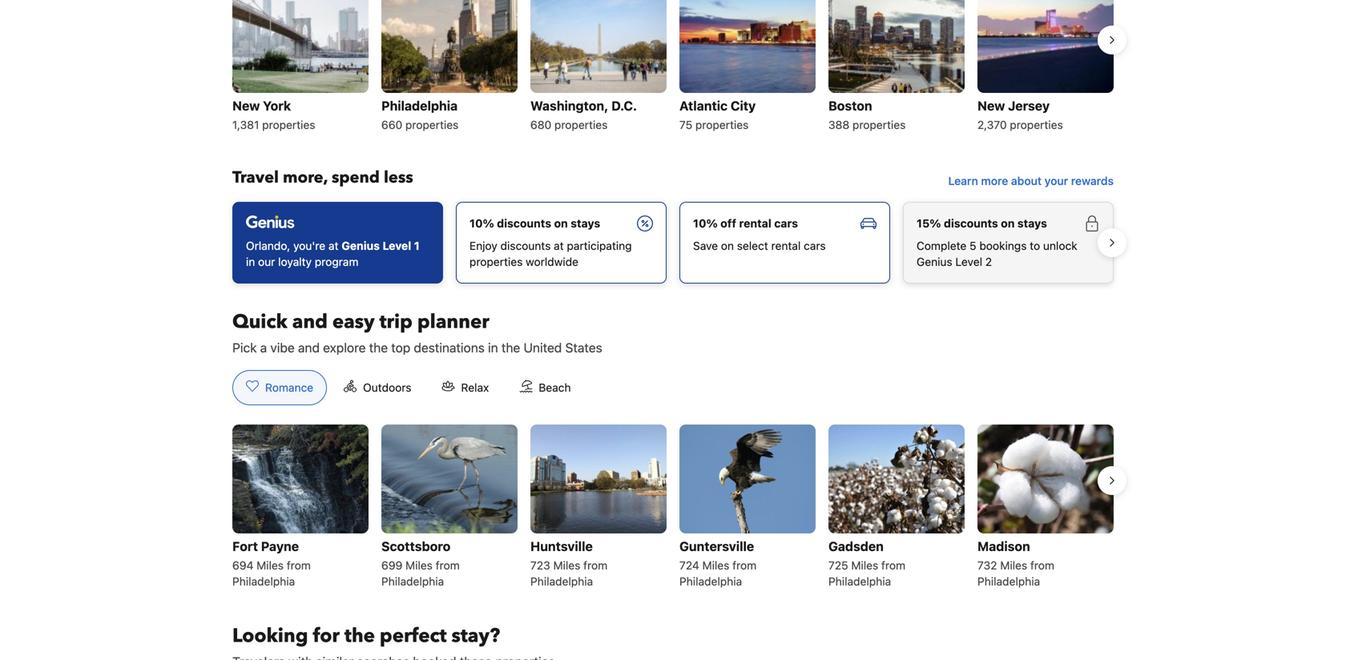Task type: describe. For each thing, give the bounding box(es) containing it.
worldwide
[[526, 255, 579, 268]]

level inside complete 5 bookings to unlock genius level 2
[[956, 255, 983, 268]]

beach
[[539, 381, 571, 394]]

trip
[[380, 309, 413, 335]]

loyalty
[[278, 255, 312, 268]]

romance
[[265, 381, 313, 394]]

miles for guntersville
[[703, 559, 730, 572]]

from for scottsboro
[[436, 559, 460, 572]]

in inside quick and easy trip planner pick a vibe and explore the top destinations in the united states
[[488, 340, 498, 355]]

2,370
[[978, 118, 1007, 131]]

save on select rental cars
[[693, 239, 826, 252]]

romance button
[[232, 370, 327, 405]]

from for guntersville
[[733, 559, 757, 572]]

more,
[[283, 167, 328, 189]]

miles for madison
[[1001, 559, 1028, 572]]

724
[[680, 559, 700, 572]]

genius inside complete 5 bookings to unlock genius level 2
[[917, 255, 953, 268]]

washington,
[[531, 98, 609, 113]]

discounts for 5
[[944, 217, 999, 230]]

jersey
[[1008, 98, 1050, 113]]

732
[[978, 559, 998, 572]]

miles for huntsville
[[553, 559, 581, 572]]

gadsden 725 miles from philadelphia
[[829, 539, 906, 588]]

complete 5 bookings to unlock genius level 2
[[917, 239, 1078, 268]]

orlando, you're at genius level 1 in our loyalty program
[[246, 239, 420, 268]]

guntersville
[[680, 539, 754, 554]]

discounts inside enjoy discounts at participating properties worldwide
[[501, 239, 551, 252]]

your
[[1045, 174, 1069, 187]]

10% discounts on stays
[[470, 217, 601, 230]]

looking
[[232, 623, 308, 650]]

select
[[737, 239, 769, 252]]

d.c.
[[612, 98, 637, 113]]

at for participating
[[554, 239, 564, 252]]

miles for gadsden
[[852, 559, 879, 572]]

quick and easy trip planner pick a vibe and explore the top destinations in the united states
[[232, 309, 603, 355]]

enjoy discounts at participating properties worldwide
[[470, 239, 632, 268]]

0 vertical spatial and
[[292, 309, 328, 335]]

philadelphia inside fort payne 694 miles from philadelphia
[[232, 575, 295, 588]]

properties inside new jersey 2,370 properties
[[1010, 118, 1063, 131]]

philadelphia inside philadelphia 660 properties
[[382, 98, 458, 113]]

philadelphia for gadsden
[[829, 575, 891, 588]]

to
[[1030, 239, 1041, 252]]

from for huntsville
[[584, 559, 608, 572]]

properties inside philadelphia 660 properties
[[406, 118, 459, 131]]

new for new jersey
[[978, 98, 1005, 113]]

75
[[680, 118, 693, 131]]

enjoy
[[470, 239, 498, 252]]

scottsboro 699 miles from philadelphia
[[382, 539, 460, 588]]

washington, d.c. 680 properties
[[531, 98, 637, 131]]

1 vertical spatial rental
[[772, 239, 801, 252]]

388
[[829, 118, 850, 131]]

15%
[[917, 217, 941, 230]]

genius inside the orlando, you're at genius level 1 in our loyalty program
[[342, 239, 380, 252]]

scottsboro
[[382, 539, 451, 554]]

madison
[[978, 539, 1031, 554]]

learn more about your rewards link
[[942, 167, 1121, 195]]

properties inside the new york 1,381 properties
[[262, 118, 315, 131]]

stay?
[[452, 623, 500, 650]]

new for new york
[[232, 98, 260, 113]]

new york 1,381 properties
[[232, 98, 315, 131]]

2
[[986, 255, 992, 268]]

philadelphia for madison
[[978, 575, 1041, 588]]

on for bookings
[[1001, 217, 1015, 230]]

properties inside atlantic city 75 properties
[[696, 118, 749, 131]]

15% discounts on stays
[[917, 217, 1048, 230]]

723
[[531, 559, 550, 572]]

699
[[382, 559, 403, 572]]

the left "top"
[[369, 340, 388, 355]]

pick
[[232, 340, 257, 355]]

properties inside washington, d.c. 680 properties
[[555, 118, 608, 131]]

10% for 10% discounts on stays
[[470, 217, 494, 230]]

york
[[263, 98, 291, 113]]

gadsden
[[829, 539, 884, 554]]

philadelphia 660 properties
[[382, 98, 459, 131]]

level inside the orlando, you're at genius level 1 in our loyalty program
[[383, 239, 411, 252]]

new jersey 2,370 properties
[[978, 98, 1063, 131]]

more
[[981, 174, 1009, 187]]

planner
[[418, 309, 490, 335]]

1 vertical spatial cars
[[804, 239, 826, 252]]

you're
[[293, 239, 326, 252]]

philadelphia for huntsville
[[531, 575, 593, 588]]

participating
[[567, 239, 632, 252]]

from inside fort payne 694 miles from philadelphia
[[287, 559, 311, 572]]

5
[[970, 239, 977, 252]]

spend
[[332, 167, 380, 189]]

rewards
[[1072, 174, 1114, 187]]

looking for the perfect stay?
[[232, 623, 500, 650]]

1
[[414, 239, 420, 252]]

atlantic
[[680, 98, 728, 113]]

top
[[391, 340, 411, 355]]

miles inside fort payne 694 miles from philadelphia
[[257, 559, 284, 572]]



Task type: locate. For each thing, give the bounding box(es) containing it.
stays up participating
[[571, 217, 601, 230]]

learn more about your rewards
[[949, 174, 1114, 187]]

blue genius logo image
[[246, 216, 295, 228], [246, 216, 295, 228]]

philadelphia down "725"
[[829, 575, 891, 588]]

atlantic city 75 properties
[[680, 98, 756, 131]]

philadelphia
[[382, 98, 458, 113], [232, 575, 295, 588], [382, 575, 444, 588], [531, 575, 593, 588], [680, 575, 742, 588], [829, 575, 891, 588], [978, 575, 1041, 588]]

for
[[313, 623, 340, 650]]

discounts up enjoy discounts at participating properties worldwide
[[497, 217, 552, 230]]

0 horizontal spatial level
[[383, 239, 411, 252]]

1 from from the left
[[287, 559, 311, 572]]

philadelphia up the 660
[[382, 98, 458, 113]]

miles inside madison 732 miles from philadelphia
[[1001, 559, 1028, 572]]

from
[[287, 559, 311, 572], [436, 559, 460, 572], [584, 559, 608, 572], [733, 559, 757, 572], [882, 559, 906, 572], [1031, 559, 1055, 572]]

4 from from the left
[[733, 559, 757, 572]]

huntsville 723 miles from philadelphia
[[531, 539, 608, 588]]

properties right the 660
[[406, 118, 459, 131]]

philadelphia down 699
[[382, 575, 444, 588]]

3 miles from the left
[[553, 559, 581, 572]]

stays for 10% discounts on stays
[[571, 217, 601, 230]]

miles inside gadsden 725 miles from philadelphia
[[852, 559, 879, 572]]

680
[[531, 118, 552, 131]]

philadelphia inside guntersville 724 miles from philadelphia
[[680, 575, 742, 588]]

1 vertical spatial in
[[488, 340, 498, 355]]

725
[[829, 559, 849, 572]]

1 stays from the left
[[571, 217, 601, 230]]

from down huntsville
[[584, 559, 608, 572]]

philadelphia down 694
[[232, 575, 295, 588]]

miles inside guntersville 724 miles from philadelphia
[[703, 559, 730, 572]]

destinations
[[414, 340, 485, 355]]

region containing 10% discounts on stays
[[220, 195, 1127, 290]]

miles inside scottsboro 699 miles from philadelphia
[[406, 559, 433, 572]]

2 region from the top
[[220, 195, 1127, 290]]

learn
[[949, 174, 978, 187]]

rental
[[739, 217, 772, 230], [772, 239, 801, 252]]

1 horizontal spatial at
[[554, 239, 564, 252]]

new up 1,381
[[232, 98, 260, 113]]

from right 732
[[1031, 559, 1055, 572]]

0 horizontal spatial new
[[232, 98, 260, 113]]

6 from from the left
[[1031, 559, 1055, 572]]

at
[[329, 239, 339, 252], [554, 239, 564, 252]]

program
[[315, 255, 359, 268]]

2 from from the left
[[436, 559, 460, 572]]

discounts for discounts
[[497, 217, 552, 230]]

from inside scottsboro 699 miles from philadelphia
[[436, 559, 460, 572]]

1 horizontal spatial cars
[[804, 239, 826, 252]]

level down 5
[[956, 255, 983, 268]]

1 horizontal spatial level
[[956, 255, 983, 268]]

stays up to
[[1018, 217, 1048, 230]]

at for genius
[[329, 239, 339, 252]]

1 vertical spatial region
[[220, 195, 1127, 290]]

0 vertical spatial in
[[246, 255, 255, 268]]

properties down enjoy
[[470, 255, 523, 268]]

fort payne 694 miles from philadelphia
[[232, 539, 311, 588]]

payne
[[261, 539, 299, 554]]

1 horizontal spatial new
[[978, 98, 1005, 113]]

10% up enjoy
[[470, 217, 494, 230]]

properties down boston
[[853, 118, 906, 131]]

cars up save on select rental cars
[[775, 217, 798, 230]]

from down guntersville
[[733, 559, 757, 572]]

beach button
[[506, 370, 585, 405]]

2 vertical spatial region
[[220, 418, 1127, 598]]

relax
[[461, 381, 489, 394]]

boston
[[829, 98, 873, 113]]

1 10% from the left
[[470, 217, 494, 230]]

694
[[232, 559, 254, 572]]

0 horizontal spatial 10%
[[470, 217, 494, 230]]

the left 'united'
[[502, 340, 520, 355]]

new inside the new york 1,381 properties
[[232, 98, 260, 113]]

rental up select at the top of page
[[739, 217, 772, 230]]

1 horizontal spatial in
[[488, 340, 498, 355]]

10% up save
[[693, 217, 718, 230]]

10% for 10% off rental cars
[[693, 217, 718, 230]]

on for at
[[554, 217, 568, 230]]

vibe
[[270, 340, 295, 355]]

6 miles from the left
[[1001, 559, 1028, 572]]

1 horizontal spatial genius
[[917, 255, 953, 268]]

from inside gadsden 725 miles from philadelphia
[[882, 559, 906, 572]]

2 10% from the left
[[693, 217, 718, 230]]

bookings
[[980, 239, 1027, 252]]

5 miles from the left
[[852, 559, 879, 572]]

quick
[[232, 309, 288, 335]]

at inside the orlando, you're at genius level 1 in our loyalty program
[[329, 239, 339, 252]]

4 miles from the left
[[703, 559, 730, 572]]

1 horizontal spatial stays
[[1018, 217, 1048, 230]]

2 horizontal spatial on
[[1001, 217, 1015, 230]]

0 horizontal spatial cars
[[775, 217, 798, 230]]

from down payne at the bottom left of page
[[287, 559, 311, 572]]

and right vibe
[[298, 340, 320, 355]]

city
[[731, 98, 756, 113]]

travel more, spend less
[[232, 167, 413, 189]]

5 from from the left
[[882, 559, 906, 572]]

outdoors
[[363, 381, 412, 394]]

0 vertical spatial level
[[383, 239, 411, 252]]

a
[[260, 340, 267, 355]]

the right for
[[345, 623, 375, 650]]

explore
[[323, 340, 366, 355]]

1,381
[[232, 118, 259, 131]]

1 horizontal spatial on
[[721, 239, 734, 252]]

genius up program
[[342, 239, 380, 252]]

1 new from the left
[[232, 98, 260, 113]]

from down gadsden
[[882, 559, 906, 572]]

from for madison
[[1031, 559, 1055, 572]]

discounts down the 10% discounts on stays
[[501, 239, 551, 252]]

0 vertical spatial region
[[220, 0, 1127, 141]]

tab list containing romance
[[220, 370, 598, 406]]

and up vibe
[[292, 309, 328, 335]]

philadelphia inside scottsboro 699 miles from philadelphia
[[382, 575, 444, 588]]

philadelphia inside gadsden 725 miles from philadelphia
[[829, 575, 891, 588]]

0 vertical spatial genius
[[342, 239, 380, 252]]

from inside guntersville 724 miles from philadelphia
[[733, 559, 757, 572]]

fort
[[232, 539, 258, 554]]

rental right select at the top of page
[[772, 239, 801, 252]]

new up 2,370
[[978, 98, 1005, 113]]

3 region from the top
[[220, 418, 1127, 598]]

from inside huntsville 723 miles from philadelphia
[[584, 559, 608, 572]]

0 horizontal spatial stays
[[571, 217, 601, 230]]

miles down huntsville
[[553, 559, 581, 572]]

0 vertical spatial rental
[[739, 217, 772, 230]]

less
[[384, 167, 413, 189]]

stays for 15% discounts on stays
[[1018, 217, 1048, 230]]

on right save
[[721, 239, 734, 252]]

new inside new jersey 2,370 properties
[[978, 98, 1005, 113]]

philadelphia inside huntsville 723 miles from philadelphia
[[531, 575, 593, 588]]

2 stays from the left
[[1018, 217, 1048, 230]]

genius down complete
[[917, 255, 953, 268]]

tab list
[[220, 370, 598, 406]]

from for gadsden
[[882, 559, 906, 572]]

at up worldwide
[[554, 239, 564, 252]]

new
[[232, 98, 260, 113], [978, 98, 1005, 113]]

madison 732 miles from philadelphia
[[978, 539, 1055, 588]]

at up program
[[329, 239, 339, 252]]

save
[[693, 239, 718, 252]]

0 horizontal spatial in
[[246, 255, 255, 268]]

in
[[246, 255, 255, 268], [488, 340, 498, 355]]

perfect
[[380, 623, 447, 650]]

0 horizontal spatial genius
[[342, 239, 380, 252]]

miles inside huntsville 723 miles from philadelphia
[[553, 559, 581, 572]]

genius
[[342, 239, 380, 252], [917, 255, 953, 268]]

properties down washington,
[[555, 118, 608, 131]]

from down scottsboro
[[436, 559, 460, 572]]

relax button
[[428, 370, 503, 405]]

orlando,
[[246, 239, 290, 252]]

0 horizontal spatial at
[[329, 239, 339, 252]]

miles down gadsden
[[852, 559, 879, 572]]

miles down madison
[[1001, 559, 1028, 572]]

1 at from the left
[[329, 239, 339, 252]]

philadelphia down 724
[[680, 575, 742, 588]]

1 vertical spatial level
[[956, 255, 983, 268]]

cars
[[775, 217, 798, 230], [804, 239, 826, 252]]

660
[[382, 118, 403, 131]]

0 horizontal spatial on
[[554, 217, 568, 230]]

in left our
[[246, 255, 255, 268]]

2 at from the left
[[554, 239, 564, 252]]

philadelphia for scottsboro
[[382, 575, 444, 588]]

philadelphia inside madison 732 miles from philadelphia
[[978, 575, 1041, 588]]

properties inside enjoy discounts at participating properties worldwide
[[470, 255, 523, 268]]

guntersville 724 miles from philadelphia
[[680, 539, 757, 588]]

easy
[[333, 309, 375, 335]]

philadelphia down '723'
[[531, 575, 593, 588]]

2 miles from the left
[[406, 559, 433, 572]]

0 vertical spatial cars
[[775, 217, 798, 230]]

from inside madison 732 miles from philadelphia
[[1031, 559, 1055, 572]]

properties down atlantic
[[696, 118, 749, 131]]

our
[[258, 255, 275, 268]]

off
[[721, 217, 737, 230]]

about
[[1012, 174, 1042, 187]]

huntsville
[[531, 539, 593, 554]]

properties down jersey
[[1010, 118, 1063, 131]]

1 horizontal spatial 10%
[[693, 217, 718, 230]]

region containing new york
[[220, 0, 1127, 141]]

on up bookings
[[1001, 217, 1015, 230]]

1 miles from the left
[[257, 559, 284, 572]]

in inside the orlando, you're at genius level 1 in our loyalty program
[[246, 255, 255, 268]]

united
[[524, 340, 562, 355]]

boston 388 properties
[[829, 98, 906, 131]]

1 vertical spatial and
[[298, 340, 320, 355]]

level left 1
[[383, 239, 411, 252]]

at inside enjoy discounts at participating properties worldwide
[[554, 239, 564, 252]]

miles down guntersville
[[703, 559, 730, 572]]

1 vertical spatial genius
[[917, 255, 953, 268]]

discounts up 5
[[944, 217, 999, 230]]

miles
[[257, 559, 284, 572], [406, 559, 433, 572], [553, 559, 581, 572], [703, 559, 730, 572], [852, 559, 879, 572], [1001, 559, 1028, 572]]

properties inside boston 388 properties
[[853, 118, 906, 131]]

10% off rental cars
[[693, 217, 798, 230]]

unlock
[[1044, 239, 1078, 252]]

2 new from the left
[[978, 98, 1005, 113]]

miles for scottsboro
[[406, 559, 433, 572]]

on up enjoy discounts at participating properties worldwide
[[554, 217, 568, 230]]

philadelphia for guntersville
[[680, 575, 742, 588]]

in up relax
[[488, 340, 498, 355]]

travel
[[232, 167, 279, 189]]

philadelphia down 732
[[978, 575, 1041, 588]]

on
[[554, 217, 568, 230], [1001, 217, 1015, 230], [721, 239, 734, 252]]

1 region from the top
[[220, 0, 1127, 141]]

properties
[[262, 118, 315, 131], [406, 118, 459, 131], [555, 118, 608, 131], [696, 118, 749, 131], [853, 118, 906, 131], [1010, 118, 1063, 131], [470, 255, 523, 268]]

miles down payne at the bottom left of page
[[257, 559, 284, 572]]

cars right select at the top of page
[[804, 239, 826, 252]]

region containing fort payne
[[220, 418, 1127, 598]]

and
[[292, 309, 328, 335], [298, 340, 320, 355]]

the
[[369, 340, 388, 355], [502, 340, 520, 355], [345, 623, 375, 650]]

region
[[220, 0, 1127, 141], [220, 195, 1127, 290], [220, 418, 1127, 598]]

properties down 'york'
[[262, 118, 315, 131]]

outdoors button
[[330, 370, 425, 405]]

miles down scottsboro
[[406, 559, 433, 572]]

complete
[[917, 239, 967, 252]]

level
[[383, 239, 411, 252], [956, 255, 983, 268]]

3 from from the left
[[584, 559, 608, 572]]



Task type: vqa. For each thing, say whether or not it's contained in the screenshot.


